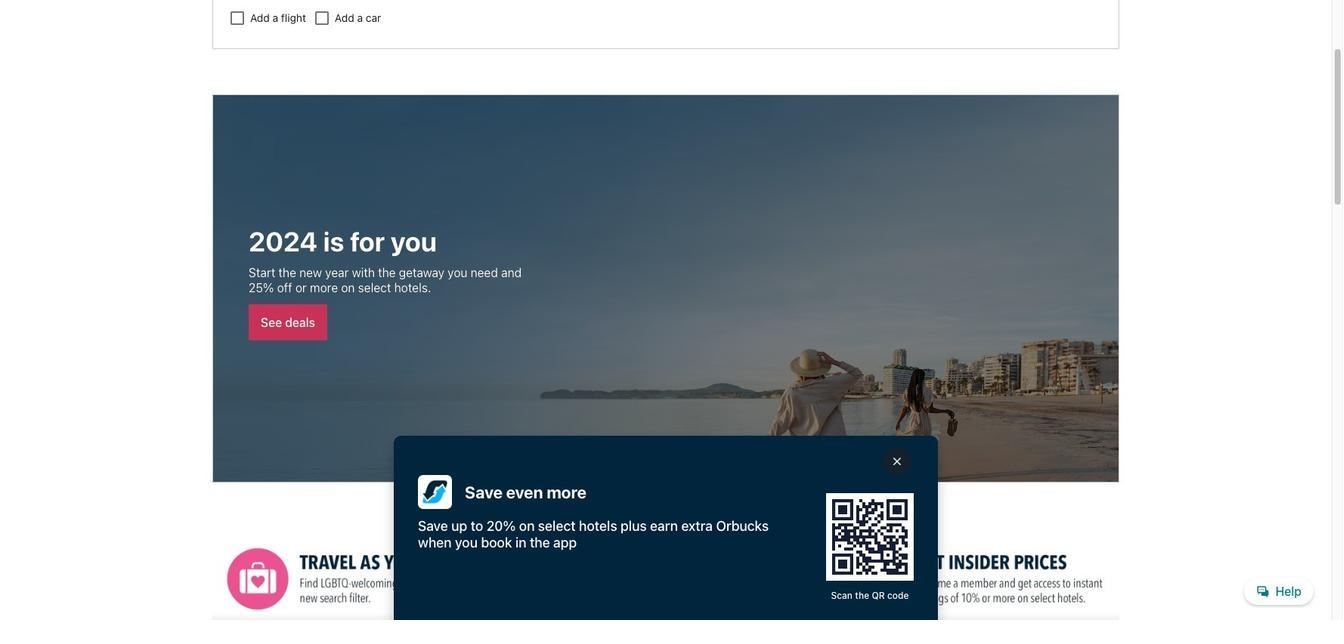 Task type: vqa. For each thing, say whether or not it's contained in the screenshot.
close ICON
yes



Task type: locate. For each thing, give the bounding box(es) containing it.
opens in a new window image
[[212, 529, 225, 543], [520, 529, 534, 543], [829, 529, 843, 543]]

2 horizontal spatial opens in a new window image
[[829, 529, 843, 543]]

0 horizontal spatial opens in a new window image
[[212, 529, 225, 543]]

travel sale activities deals image
[[213, 95, 1120, 483]]

sheetbannerimgalttext image
[[827, 494, 914, 582]]

1 horizontal spatial opens in a new window image
[[520, 529, 534, 543]]



Task type: describe. For each thing, give the bounding box(es) containing it.
close image
[[891, 455, 905, 469]]

orbitz logo image
[[415, 476, 452, 510]]

1 opens in a new window image from the left
[[212, 529, 225, 543]]

2 opens in a new window image from the left
[[520, 529, 534, 543]]

3 opens in a new window image from the left
[[829, 529, 843, 543]]



